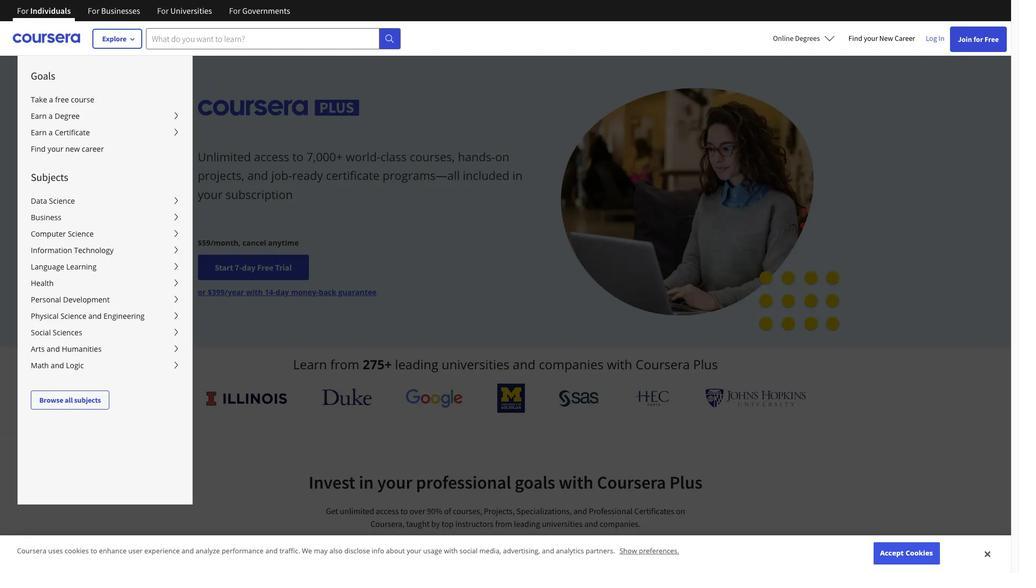 Task type: vqa. For each thing, say whether or not it's contained in the screenshot.
group containing Goals
yes



Task type: locate. For each thing, give the bounding box(es) containing it.
1 earn from the top
[[31, 111, 47, 121]]

1 vertical spatial access
[[376, 506, 399, 517]]

universities up university of michigan image
[[442, 356, 510, 373]]

a left degree
[[49, 111, 53, 121]]

0 horizontal spatial free
[[257, 262, 274, 273]]

find down earn a certificate
[[31, 144, 46, 154]]

coursera up the hec paris image
[[636, 356, 690, 373]]

for left universities
[[157, 5, 169, 16]]

browse all subjects
[[39, 396, 101, 405]]

a
[[49, 95, 53, 105], [49, 111, 53, 121], [49, 127, 53, 138]]

science up 'information technology'
[[68, 229, 94, 239]]

1 horizontal spatial free
[[985, 35, 1000, 44]]

0 horizontal spatial access
[[254, 149, 289, 165]]

science inside dropdown button
[[49, 196, 75, 206]]

2 vertical spatial coursera
[[17, 547, 46, 556]]

1 vertical spatial on
[[676, 506, 686, 517]]

universities inside 'get unlimited access to over 90% of courses, projects, specializations, and professional certificates on coursera, taught by top instructors from leading universities and companies.'
[[542, 519, 583, 530]]

free left trial
[[257, 262, 274, 273]]

find inside explore menu element
[[31, 144, 46, 154]]

coursera left uses
[[17, 547, 46, 556]]

science
[[49, 196, 75, 206], [68, 229, 94, 239], [61, 311, 86, 321]]

for individuals
[[17, 5, 71, 16]]

a for degree
[[49, 111, 53, 121]]

1 horizontal spatial in
[[513, 168, 523, 183]]

show preferences. link
[[620, 547, 680, 556]]

0 vertical spatial courses,
[[410, 149, 455, 165]]

career
[[82, 144, 104, 154]]

free right for
[[985, 35, 1000, 44]]

1 vertical spatial plus
[[670, 472, 703, 494]]

1 horizontal spatial access
[[376, 506, 399, 517]]

for
[[974, 35, 984, 44]]

from left 275+
[[331, 356, 360, 373]]

learning
[[66, 262, 97, 272]]

1 vertical spatial courses,
[[453, 506, 482, 517]]

1 vertical spatial universities
[[542, 519, 583, 530]]

0 horizontal spatial from
[[331, 356, 360, 373]]

access up coursera,
[[376, 506, 399, 517]]

0 vertical spatial a
[[49, 95, 53, 105]]

explore
[[102, 34, 127, 44]]

for governments
[[229, 5, 290, 16]]

to left the 'over'
[[401, 506, 408, 517]]

1 vertical spatial to
[[401, 506, 408, 517]]

science down "personal development"
[[61, 311, 86, 321]]

take a free course link
[[18, 91, 192, 108]]

and down professional
[[585, 519, 598, 530]]

2 earn from the top
[[31, 127, 47, 138]]

1 horizontal spatial universities
[[542, 519, 583, 530]]

for for businesses
[[88, 5, 99, 16]]

courses,
[[410, 149, 455, 165], [453, 506, 482, 517]]

computer
[[31, 229, 66, 239]]

leading
[[395, 356, 439, 373], [514, 519, 541, 530]]

1 vertical spatial leading
[[514, 519, 541, 530]]

0 vertical spatial universities
[[442, 356, 510, 373]]

group
[[18, 55, 691, 574]]

0 vertical spatial day
[[242, 262, 256, 273]]

90%
[[427, 506, 443, 517]]

earn down earn a degree
[[31, 127, 47, 138]]

google image
[[406, 389, 463, 408]]

degree
[[55, 111, 80, 121]]

and down development
[[88, 311, 102, 321]]

4 for from the left
[[229, 5, 241, 16]]

1 vertical spatial earn
[[31, 127, 47, 138]]

instructors
[[456, 519, 494, 530]]

analyze
[[196, 547, 220, 556]]

to for coursera,
[[401, 506, 408, 517]]

your inside unlimited access to 7,000+ world-class courses, hands-on projects, and job-ready certificate programs—all included in your subscription
[[198, 186, 223, 202]]

and left professional
[[574, 506, 588, 517]]

access
[[254, 149, 289, 165], [376, 506, 399, 517]]

day down $59 /month, cancel anytime
[[242, 262, 256, 273]]

taught
[[406, 519, 430, 530]]

and left analyze on the bottom left
[[182, 547, 194, 556]]

media,
[[480, 547, 502, 556]]

day left "money-"
[[276, 287, 289, 298]]

2 for from the left
[[88, 5, 99, 16]]

for left businesses
[[88, 5, 99, 16]]

by
[[432, 519, 440, 530]]

a inside dropdown button
[[49, 111, 53, 121]]

usage
[[423, 547, 442, 556]]

arts and humanities
[[31, 344, 102, 354]]

$59
[[198, 238, 211, 248]]

and up subscription
[[248, 168, 268, 183]]

data science
[[31, 196, 75, 206]]

menu item
[[192, 55, 691, 574]]

0 horizontal spatial find
[[31, 144, 46, 154]]

leading up google "image" on the bottom left
[[395, 356, 439, 373]]

hec paris image
[[634, 388, 671, 409]]

earn
[[31, 111, 47, 121], [31, 127, 47, 138]]

coursera plus image
[[198, 100, 359, 116]]

a for certificate
[[49, 127, 53, 138]]

science up business
[[49, 196, 75, 206]]

1 horizontal spatial find
[[849, 33, 863, 43]]

find your new career link
[[844, 32, 921, 45]]

university of illinois at urbana-champaign image
[[205, 390, 288, 407]]

explore button
[[93, 29, 142, 48]]

coursera up professional
[[597, 472, 666, 494]]

cookies
[[65, 547, 89, 556]]

on up included on the left top of page
[[496, 149, 510, 165]]

2 vertical spatial a
[[49, 127, 53, 138]]

0 horizontal spatial to
[[91, 547, 97, 556]]

free inside 'link'
[[985, 35, 1000, 44]]

courses, up the programs—all
[[410, 149, 455, 165]]

career
[[895, 33, 916, 43]]

duke university image
[[322, 389, 372, 406]]

1 vertical spatial science
[[68, 229, 94, 239]]

earn down take
[[31, 111, 47, 121]]

day inside button
[[242, 262, 256, 273]]

business
[[31, 212, 61, 223]]

1 vertical spatial find
[[31, 144, 46, 154]]

to inside unlimited access to 7,000+ world-class courses, hands-on projects, and job-ready certificate programs—all included in your subscription
[[292, 149, 304, 165]]

a down earn a degree
[[49, 127, 53, 138]]

earn inside dropdown button
[[31, 111, 47, 121]]

a left the free
[[49, 95, 53, 105]]

ready
[[292, 168, 323, 183]]

from down projects,
[[496, 519, 513, 530]]

find left new
[[849, 33, 863, 43]]

and left analytics
[[542, 547, 555, 556]]

your
[[864, 33, 878, 43], [48, 144, 63, 154], [198, 186, 223, 202], [377, 472, 413, 494], [407, 547, 422, 556]]

for for governments
[[229, 5, 241, 16]]

banner navigation
[[8, 0, 299, 29]]

1 for from the left
[[17, 5, 29, 16]]

free inside button
[[257, 262, 274, 273]]

in up the unlimited
[[359, 472, 374, 494]]

start
[[215, 262, 233, 273]]

development
[[63, 295, 110, 305]]

over
[[410, 506, 426, 517]]

language learning button
[[18, 259, 192, 275]]

on right certificates
[[676, 506, 686, 517]]

a inside dropdown button
[[49, 127, 53, 138]]

for left individuals
[[17, 5, 29, 16]]

day
[[242, 262, 256, 273], [276, 287, 289, 298]]

0 horizontal spatial leading
[[395, 356, 439, 373]]

1 horizontal spatial on
[[676, 506, 686, 517]]

1 vertical spatial in
[[359, 472, 374, 494]]

explore menu element
[[18, 56, 192, 410]]

disclose
[[345, 547, 370, 556]]

1 vertical spatial free
[[257, 262, 274, 273]]

computer science button
[[18, 226, 192, 242]]

science inside dropdown button
[[61, 311, 86, 321]]

anytime
[[268, 238, 299, 248]]

data science button
[[18, 193, 192, 209]]

science inside 'dropdown button'
[[68, 229, 94, 239]]

governments
[[243, 5, 290, 16]]

science for physical
[[61, 311, 86, 321]]

top
[[442, 519, 454, 530]]

join
[[958, 35, 973, 44]]

in right included on the left top of page
[[513, 168, 523, 183]]

to
[[292, 149, 304, 165], [401, 506, 408, 517], [91, 547, 97, 556]]

projects,
[[484, 506, 515, 517]]

2 vertical spatial to
[[91, 547, 97, 556]]

universities down 'specializations,'
[[542, 519, 583, 530]]

0 horizontal spatial day
[[242, 262, 256, 273]]

for left governments
[[229, 5, 241, 16]]

to inside 'get unlimited access to over 90% of courses, projects, specializations, and professional certificates on coursera, taught by top instructors from leading universities and companies.'
[[401, 506, 408, 517]]

2 vertical spatial science
[[61, 311, 86, 321]]

in
[[939, 33, 945, 43]]

to right cookies
[[91, 547, 97, 556]]

2 horizontal spatial to
[[401, 506, 408, 517]]

companies.
[[600, 519, 641, 530]]

take
[[31, 95, 47, 105]]

0 vertical spatial free
[[985, 35, 1000, 44]]

0 vertical spatial access
[[254, 149, 289, 165]]

personal development
[[31, 295, 110, 305]]

a inside 'link'
[[49, 95, 53, 105]]

courses, inside 'get unlimited access to over 90% of courses, projects, specializations, and professional certificates on coursera, taught by top instructors from leading universities and companies.'
[[453, 506, 482, 517]]

1 vertical spatial from
[[496, 519, 513, 530]]

0 horizontal spatial in
[[359, 472, 374, 494]]

1 vertical spatial a
[[49, 111, 53, 121]]

degrees
[[796, 33, 821, 43]]

money-
[[291, 287, 319, 298]]

1 horizontal spatial day
[[276, 287, 289, 298]]

group containing goals
[[18, 55, 691, 574]]

0 vertical spatial to
[[292, 149, 304, 165]]

guarantee
[[339, 287, 377, 298]]

courses, up instructors
[[453, 506, 482, 517]]

for for individuals
[[17, 5, 29, 16]]

0 vertical spatial on
[[496, 149, 510, 165]]

find your new career
[[31, 144, 104, 154]]

0 vertical spatial in
[[513, 168, 523, 183]]

None search field
[[146, 28, 401, 49]]

goals
[[31, 69, 55, 82]]

social sciences
[[31, 328, 82, 338]]

leading down 'specializations,'
[[514, 519, 541, 530]]

0 horizontal spatial on
[[496, 149, 510, 165]]

1 horizontal spatial leading
[[514, 519, 541, 530]]

0 vertical spatial earn
[[31, 111, 47, 121]]

hands-
[[458, 149, 496, 165]]

access up job- at the top of page
[[254, 149, 289, 165]]

free
[[985, 35, 1000, 44], [257, 262, 274, 273]]

to for also
[[91, 547, 97, 556]]

sas image
[[559, 390, 600, 407]]

personal
[[31, 295, 61, 305]]

earn inside dropdown button
[[31, 127, 47, 138]]

on inside unlimited access to 7,000+ world-class courses, hands-on projects, and job-ready certificate programs—all included in your subscription
[[496, 149, 510, 165]]

earn for earn a degree
[[31, 111, 47, 121]]

1 horizontal spatial from
[[496, 519, 513, 530]]

3 for from the left
[[157, 5, 169, 16]]

0 vertical spatial find
[[849, 33, 863, 43]]

1 horizontal spatial to
[[292, 149, 304, 165]]

subjects
[[31, 170, 68, 184]]

your inside explore menu element
[[48, 144, 63, 154]]

for
[[17, 5, 29, 16], [88, 5, 99, 16], [157, 5, 169, 16], [229, 5, 241, 16]]

find for find your new career
[[31, 144, 46, 154]]

access inside 'get unlimited access to over 90% of courses, projects, specializations, and professional certificates on coursera, taught by top instructors from leading universities and companies.'
[[376, 506, 399, 517]]

0 vertical spatial science
[[49, 196, 75, 206]]

back
[[319, 287, 337, 298]]

to up ready
[[292, 149, 304, 165]]

with
[[246, 287, 263, 298], [607, 356, 633, 373], [559, 472, 594, 494], [444, 547, 458, 556]]



Task type: describe. For each thing, give the bounding box(es) containing it.
/year
[[225, 287, 244, 298]]

7,000+
[[307, 149, 343, 165]]

specializations,
[[517, 506, 572, 517]]

What do you want to learn? text field
[[146, 28, 380, 49]]

earn a degree button
[[18, 108, 192, 124]]

science for computer
[[68, 229, 94, 239]]

and left logic
[[51, 361, 64, 371]]

all
[[65, 396, 73, 405]]

advertising,
[[503, 547, 540, 556]]

in inside unlimited access to 7,000+ world-class courses, hands-on projects, and job-ready certificate programs—all included in your subscription
[[513, 168, 523, 183]]

7-
[[235, 262, 242, 273]]

sciences
[[53, 328, 82, 338]]

275+
[[363, 356, 392, 373]]

leading inside 'get unlimited access to over 90% of courses, projects, specializations, and professional certificates on coursera, taught by top instructors from leading universities and companies.'
[[514, 519, 541, 530]]

or
[[198, 287, 206, 298]]

from inside 'get unlimited access to over 90% of courses, projects, specializations, and professional certificates on coursera, taught by top instructors from leading universities and companies.'
[[496, 519, 513, 530]]

physical science and engineering
[[31, 311, 145, 321]]

language learning
[[31, 262, 97, 272]]

science for data
[[49, 196, 75, 206]]

accept
[[881, 549, 904, 558]]

log in
[[926, 33, 945, 43]]

engineering
[[104, 311, 145, 321]]

professional
[[416, 472, 512, 494]]

show
[[620, 547, 638, 556]]

math and logic
[[31, 361, 84, 371]]

0 vertical spatial plus
[[694, 356, 718, 373]]

subscription
[[226, 186, 293, 202]]

get unlimited access to over 90% of courses, projects, specializations, and professional certificates on coursera, taught by top instructors from leading universities and companies.
[[326, 506, 686, 530]]

certificate
[[55, 127, 90, 138]]

and inside unlimited access to 7,000+ world-class courses, hands-on projects, and job-ready certificate programs—all included in your subscription
[[248, 168, 268, 183]]

personal development button
[[18, 292, 192, 308]]

programs—all
[[383, 168, 460, 183]]

certificate
[[326, 168, 380, 183]]

/month,
[[211, 238, 241, 248]]

with left 14- at the left of the page
[[246, 287, 263, 298]]

0 vertical spatial coursera
[[636, 356, 690, 373]]

class
[[381, 149, 407, 165]]

browse
[[39, 396, 63, 405]]

cookies
[[906, 549, 934, 558]]

social
[[31, 328, 51, 338]]

of
[[444, 506, 451, 517]]

enhance
[[99, 547, 127, 556]]

world-
[[346, 149, 381, 165]]

1 vertical spatial coursera
[[597, 472, 666, 494]]

coursera image
[[13, 30, 80, 47]]

job-
[[271, 168, 292, 183]]

with right goals
[[559, 472, 594, 494]]

user
[[128, 547, 143, 556]]

a for free
[[49, 95, 53, 105]]

health
[[31, 278, 54, 288]]

online degrees button
[[765, 27, 844, 50]]

0 vertical spatial from
[[331, 356, 360, 373]]

coursera uses cookies to enhance user experience and analyze performance and traffic. we may also disclose info about your usage with social media, advertising, and analytics partners. show preferences.
[[17, 547, 680, 556]]

start 7-day free trial button
[[198, 255, 309, 281]]

partners.
[[586, 547, 615, 556]]

logic
[[66, 361, 84, 371]]

johns hopkins university image
[[706, 389, 807, 408]]

free
[[55, 95, 69, 105]]

projects,
[[198, 168, 244, 183]]

0 horizontal spatial universities
[[442, 356, 510, 373]]

companies
[[539, 356, 604, 373]]

with right companies
[[607, 356, 633, 373]]

new
[[65, 144, 80, 154]]

log in link
[[921, 32, 951, 45]]

for businesses
[[88, 5, 140, 16]]

certificates
[[635, 506, 675, 517]]

businesses
[[101, 5, 140, 16]]

business button
[[18, 209, 192, 226]]

experience
[[144, 547, 180, 556]]

coursera,
[[371, 519, 405, 530]]

performance
[[222, 547, 264, 556]]

goals
[[515, 472, 556, 494]]

health button
[[18, 275, 192, 292]]

$59 /month, cancel anytime
[[198, 238, 299, 248]]

social sciences button
[[18, 325, 192, 341]]

math
[[31, 361, 49, 371]]

on inside 'get unlimited access to over 90% of courses, projects, specializations, and professional certificates on coursera, taught by top instructors from leading universities and companies.'
[[676, 506, 686, 517]]

language
[[31, 262, 64, 272]]

14-
[[265, 287, 276, 298]]

math and logic button
[[18, 357, 192, 374]]

for for universities
[[157, 5, 169, 16]]

unlimited
[[340, 506, 374, 517]]

find for find your new career
[[849, 33, 863, 43]]

earn for earn a certificate
[[31, 127, 47, 138]]

preferences.
[[639, 547, 680, 556]]

find your new career link
[[18, 141, 192, 157]]

data
[[31, 196, 47, 206]]

professional
[[589, 506, 633, 517]]

and inside dropdown button
[[88, 311, 102, 321]]

and left traffic.
[[266, 547, 278, 556]]

university of michigan image
[[498, 384, 525, 413]]

join for free
[[958, 35, 1000, 44]]

get
[[326, 506, 338, 517]]

and up university of michigan image
[[513, 356, 536, 373]]

1 vertical spatial day
[[276, 287, 289, 298]]

and right arts
[[47, 344, 60, 354]]

take a free course
[[31, 95, 94, 105]]

invest in your professional goals with coursera plus
[[309, 472, 703, 494]]

humanities
[[62, 344, 102, 354]]

information
[[31, 245, 72, 255]]

0 vertical spatial leading
[[395, 356, 439, 373]]

online degrees
[[774, 33, 821, 43]]

accept cookies button
[[874, 543, 940, 565]]

access inside unlimited access to 7,000+ world-class courses, hands-on projects, and job-ready certificate programs—all included in your subscription
[[254, 149, 289, 165]]

earn a degree
[[31, 111, 80, 121]]

unlimited
[[198, 149, 251, 165]]

individuals
[[30, 5, 71, 16]]

uses
[[48, 547, 63, 556]]

for universities
[[157, 5, 212, 16]]

accept cookies
[[881, 549, 934, 558]]

courses, inside unlimited access to 7,000+ world-class courses, hands-on projects, and job-ready certificate programs—all included in your subscription
[[410, 149, 455, 165]]

universities
[[171, 5, 212, 16]]

also
[[330, 547, 343, 556]]

with left social
[[444, 547, 458, 556]]



